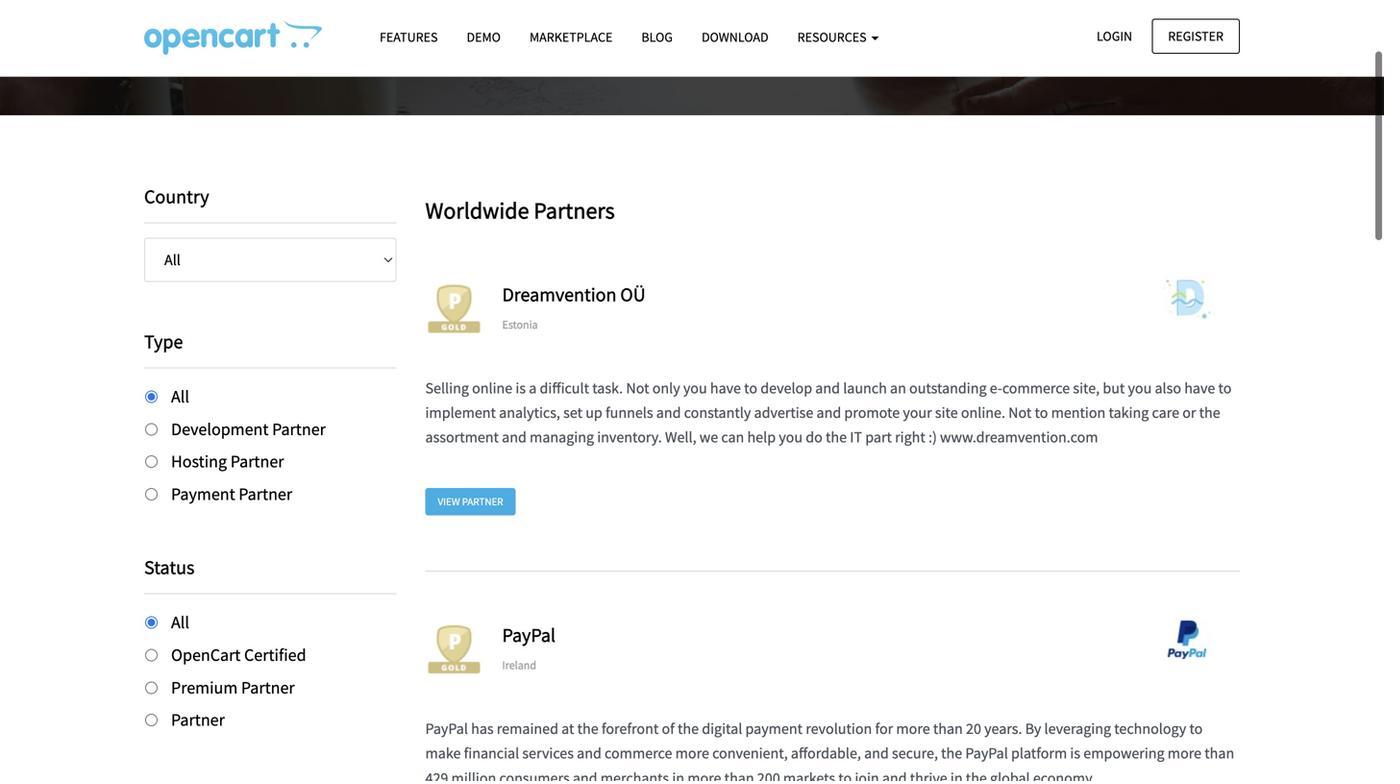 Task type: locate. For each thing, give the bounding box(es) containing it.
1 vertical spatial is
[[1070, 744, 1081, 763]]

0 horizontal spatial paypal
[[425, 720, 468, 739]]

all for type
[[171, 386, 189, 408]]

not
[[626, 379, 649, 398], [1009, 403, 1032, 422]]

commerce
[[1003, 379, 1070, 398], [605, 744, 672, 763]]

and left launch
[[816, 379, 840, 398]]

1 horizontal spatial is
[[1070, 744, 1081, 763]]

None radio
[[145, 456, 158, 468], [145, 682, 158, 694], [145, 456, 158, 468], [145, 682, 158, 694]]

to up advertise
[[744, 379, 758, 398]]

to right also
[[1219, 379, 1232, 398]]

your up :)
[[903, 403, 932, 422]]

not up 'www.dreamvention.com'
[[1009, 403, 1032, 422]]

0 vertical spatial right
[[477, 5, 523, 34]]

commerce inside selling online is a difficult task. not only you have to develop and launch an outstanding e-commerce site, but you also have to implement analytics, set up funnels and constantly advertise and promote your site online. not to mention taking care or the assortment and managing inventory. well, we can help you do the it part right :) www.dreamvention.com
[[1003, 379, 1070, 398]]

you left do
[[779, 428, 803, 447]]

opencart certified image for dreamvention oü
[[425, 280, 483, 338]]

0 vertical spatial develop
[[680, 5, 758, 34]]

2 opencart certified image from the top
[[425, 621, 483, 679]]

than down convenient, at the right of the page
[[725, 769, 754, 782]]

download
[[702, 28, 769, 46]]

partner for view partner
[[462, 495, 503, 509]]

connect
[[308, 5, 389, 34]]

register link
[[1152, 19, 1240, 54]]

1 opencart certified image from the top
[[425, 280, 483, 338]]

up
[[586, 403, 603, 422]]

implement
[[425, 403, 496, 422]]

payment
[[171, 483, 235, 505]]

opencart certified image
[[425, 280, 483, 338], [425, 621, 483, 679]]

0 vertical spatial opencart certified image
[[425, 280, 483, 338]]

partner down the certified on the left
[[241, 677, 295, 699]]

paypal has remained at the forefront of the digital payment revolution for more than 20 years. by leveraging technology to make financial services and commerce more convenient, affordable, and secure, the paypal platform is empowering more than 429 million consumers and merchants in more than 200 markets to join and thrive in the global economy.
[[425, 720, 1235, 782]]

develop
[[680, 5, 758, 34], [761, 379, 812, 398]]

0 vertical spatial is
[[516, 379, 526, 398]]

your right build
[[858, 5, 902, 34]]

1 horizontal spatial commerce
[[1003, 379, 1070, 398]]

200
[[757, 769, 780, 782]]

all
[[171, 386, 189, 408], [171, 612, 189, 634]]

than left 20
[[933, 720, 963, 739]]

global
[[990, 769, 1030, 782]]

0 vertical spatial commerce
[[1003, 379, 1070, 398]]

0 vertical spatial your
[[858, 5, 902, 34]]

set
[[563, 403, 583, 422]]

empowering
[[1084, 744, 1165, 763]]

1 vertical spatial not
[[1009, 403, 1032, 422]]

commerce up mention
[[1003, 379, 1070, 398]]

worldwide partners
[[425, 196, 615, 225]]

by
[[1025, 720, 1041, 739]]

to right team
[[581, 5, 601, 34]]

and down only
[[656, 403, 681, 422]]

resources
[[798, 28, 869, 46]]

1 vertical spatial develop
[[761, 379, 812, 398]]

opencart - partners image
[[144, 20, 322, 55]]

0 horizontal spatial have
[[710, 379, 741, 398]]

1 vertical spatial opencart certified image
[[425, 621, 483, 679]]

0 horizontal spatial is
[[516, 379, 526, 398]]

opencart certified image left ireland
[[425, 621, 483, 679]]

connect with the right team to design, develop and build your ecommerce store
[[308, 5, 1076, 34]]

paypal up ireland
[[502, 624, 556, 648]]

features link
[[365, 20, 452, 54]]

1 vertical spatial right
[[895, 428, 926, 447]]

all up "opencart"
[[171, 612, 189, 634]]

right
[[477, 5, 523, 34], [895, 428, 926, 447]]

than right empowering
[[1205, 744, 1235, 763]]

1 horizontal spatial your
[[903, 403, 932, 422]]

you right only
[[683, 379, 707, 398]]

20
[[966, 720, 981, 739]]

affordable,
[[791, 744, 861, 763]]

partner up hosting partner
[[272, 418, 326, 440]]

0 horizontal spatial not
[[626, 379, 649, 398]]

online
[[472, 379, 513, 398]]

is
[[516, 379, 526, 398], [1070, 744, 1081, 763]]

2 horizontal spatial paypal
[[966, 744, 1008, 763]]

task.
[[592, 379, 623, 398]]

care
[[1152, 403, 1180, 422]]

payment
[[746, 720, 803, 739]]

None radio
[[145, 391, 158, 403], [145, 423, 158, 436], [145, 488, 158, 501], [145, 617, 158, 629], [145, 649, 158, 662], [145, 714, 158, 727], [145, 391, 158, 403], [145, 423, 158, 436], [145, 488, 158, 501], [145, 617, 158, 629], [145, 649, 158, 662], [145, 714, 158, 727]]

1 vertical spatial all
[[171, 612, 189, 634]]

the
[[441, 5, 473, 34], [1199, 403, 1221, 422], [826, 428, 847, 447], [577, 720, 599, 739], [678, 720, 699, 739], [941, 744, 963, 763], [966, 769, 987, 782]]

make
[[425, 744, 461, 763]]

secure,
[[892, 744, 938, 763]]

1 vertical spatial your
[[903, 403, 932, 422]]

you right but
[[1128, 379, 1152, 398]]

and down analytics,
[[502, 428, 527, 447]]

partner down development partner
[[230, 451, 284, 473]]

1 horizontal spatial have
[[1185, 379, 1215, 398]]

well,
[[665, 428, 697, 447]]

outstanding
[[909, 379, 987, 398]]

0 horizontal spatial commerce
[[605, 744, 672, 763]]

0 horizontal spatial than
[[725, 769, 754, 782]]

in
[[672, 769, 685, 782], [951, 769, 963, 782]]

opencart certified image left estonia
[[425, 280, 483, 338]]

blog
[[642, 28, 673, 46]]

0 vertical spatial paypal
[[502, 624, 556, 648]]

2 vertical spatial than
[[725, 769, 754, 782]]

store
[[1027, 5, 1076, 34]]

partner right view
[[462, 495, 503, 509]]

site,
[[1073, 379, 1100, 398]]

all up development
[[171, 386, 189, 408]]

not up funnels
[[626, 379, 649, 398]]

have up "constantly"
[[710, 379, 741, 398]]

for
[[875, 720, 893, 739]]

development
[[171, 418, 269, 440]]

partner for premium partner
[[241, 677, 295, 699]]

paypal down 20
[[966, 744, 1008, 763]]

2 all from the top
[[171, 612, 189, 634]]

in right merchants
[[672, 769, 685, 782]]

premium
[[171, 677, 238, 699]]

partner down hosting partner
[[239, 483, 292, 505]]

commerce up merchants
[[605, 744, 672, 763]]

partner inside 'link'
[[462, 495, 503, 509]]

years.
[[985, 720, 1022, 739]]

develop up advertise
[[761, 379, 812, 398]]

429
[[425, 769, 448, 782]]

develop right blog on the left top
[[680, 5, 758, 34]]

0 horizontal spatial in
[[672, 769, 685, 782]]

join
[[855, 769, 879, 782]]

to
[[581, 5, 601, 34], [744, 379, 758, 398], [1219, 379, 1232, 398], [1035, 403, 1048, 422], [1190, 720, 1203, 739], [839, 769, 852, 782]]

1 horizontal spatial you
[[779, 428, 803, 447]]

markets
[[783, 769, 836, 782]]

paypal up make on the bottom left of the page
[[425, 720, 468, 739]]

at
[[562, 720, 574, 739]]

financial
[[464, 744, 519, 763]]

is left a
[[516, 379, 526, 398]]

to up 'www.dreamvention.com'
[[1035, 403, 1048, 422]]

1 horizontal spatial right
[[895, 428, 926, 447]]

right left team
[[477, 5, 523, 34]]

0 vertical spatial all
[[171, 386, 189, 408]]

opencart
[[171, 645, 241, 666]]

dreamvention
[[502, 282, 617, 306]]

is up 'economy.'
[[1070, 744, 1081, 763]]

and left build
[[762, 5, 800, 34]]

build
[[804, 5, 854, 34]]

1 vertical spatial than
[[1205, 744, 1235, 763]]

1 horizontal spatial in
[[951, 769, 963, 782]]

1 vertical spatial commerce
[[605, 744, 672, 763]]

and up do
[[817, 403, 841, 422]]

partner
[[272, 418, 326, 440], [230, 451, 284, 473], [239, 483, 292, 505], [462, 495, 503, 509], [241, 677, 295, 699], [171, 710, 225, 731]]

to left join
[[839, 769, 852, 782]]

0 vertical spatial than
[[933, 720, 963, 739]]

in right thrive
[[951, 769, 963, 782]]

1 horizontal spatial than
[[933, 720, 963, 739]]

digital
[[702, 720, 742, 739]]

you
[[683, 379, 707, 398], [1128, 379, 1152, 398], [779, 428, 803, 447]]

have
[[710, 379, 741, 398], [1185, 379, 1215, 398]]

view
[[438, 495, 460, 509]]

1 vertical spatial paypal
[[425, 720, 468, 739]]

1 horizontal spatial develop
[[761, 379, 812, 398]]

www.dreamvention.com
[[940, 428, 1098, 447]]

paypal image
[[1134, 621, 1240, 660]]

opencart certified
[[171, 645, 306, 666]]

is inside paypal has remained at the forefront of the digital payment revolution for more than 20 years. by leveraging technology to make financial services and commerce more convenient, affordable, and secure, the paypal platform is empowering more than 429 million consumers and merchants in more than 200 markets to join and thrive in the global economy.
[[1070, 744, 1081, 763]]

revolution
[[806, 720, 872, 739]]

1 all from the top
[[171, 386, 189, 408]]

1 horizontal spatial paypal
[[502, 624, 556, 648]]

2 in from the left
[[951, 769, 963, 782]]

1 have from the left
[[710, 379, 741, 398]]

partner down "premium"
[[171, 710, 225, 731]]

part
[[865, 428, 892, 447]]

right left :)
[[895, 428, 926, 447]]

of
[[662, 720, 675, 739]]

have up or
[[1185, 379, 1215, 398]]



Task type: describe. For each thing, give the bounding box(es) containing it.
certified
[[244, 645, 306, 666]]

paypal for paypal has remained at the forefront of the digital payment revolution for more than 20 years. by leveraging technology to make financial services and commerce more convenient, affordable, and secure, the paypal platform is empowering more than 429 million consumers and merchants in more than 200 markets to join and thrive in the global economy.
[[425, 720, 468, 739]]

can
[[721, 428, 744, 447]]

country
[[144, 185, 209, 209]]

partner for development partner
[[272, 418, 326, 440]]

partners
[[534, 196, 615, 225]]

but
[[1103, 379, 1125, 398]]

and right join
[[882, 769, 907, 782]]

right inside selling online is a difficult task. not only you have to develop and launch an outstanding e-commerce site, but you also have to implement analytics, set up funnels and constantly advertise and promote your site online. not to mention taking care or the assortment and managing inventory. well, we can help you do the it part right :) www.dreamvention.com
[[895, 428, 926, 447]]

thrive
[[910, 769, 948, 782]]

type
[[144, 330, 183, 354]]

selling
[[425, 379, 469, 398]]

login
[[1097, 27, 1133, 45]]

it
[[850, 428, 862, 447]]

0 horizontal spatial develop
[[680, 5, 758, 34]]

remained
[[497, 720, 559, 739]]

all for status
[[171, 612, 189, 634]]

economy.
[[1033, 769, 1096, 782]]

view partner link
[[425, 488, 516, 516]]

ecommerce
[[907, 5, 1023, 34]]

has
[[471, 720, 494, 739]]

taking
[[1109, 403, 1149, 422]]

blog link
[[627, 20, 687, 54]]

download link
[[687, 20, 783, 54]]

with
[[394, 5, 436, 34]]

a
[[529, 379, 537, 398]]

marketplace link
[[515, 20, 627, 54]]

an
[[890, 379, 906, 398]]

technology
[[1114, 720, 1187, 739]]

constantly
[[684, 403, 751, 422]]

advertise
[[754, 403, 814, 422]]

the right or
[[1199, 403, 1221, 422]]

or
[[1183, 403, 1196, 422]]

only
[[652, 379, 680, 398]]

hosting
[[171, 451, 227, 473]]

oü
[[620, 282, 646, 306]]

dreamvention oü image
[[1134, 280, 1240, 318]]

commerce inside paypal has remained at the forefront of the digital payment revolution for more than 20 years. by leveraging technology to make financial services and commerce more convenient, affordable, and secure, the paypal platform is empowering more than 429 million consumers and merchants in more than 200 markets to join and thrive in the global economy.
[[605, 744, 672, 763]]

the left global
[[966, 769, 987, 782]]

premium partner
[[171, 677, 295, 699]]

:)
[[929, 428, 937, 447]]

inventory.
[[597, 428, 662, 447]]

and down services
[[573, 769, 598, 782]]

team
[[527, 5, 577, 34]]

selling online is a difficult task. not only you have to develop and launch an outstanding e-commerce site, but you also have to implement analytics, set up funnels and constantly advertise and promote your site online. not to mention taking care or the assortment and managing inventory. well, we can help you do the it part right :) www.dreamvention.com
[[425, 379, 1232, 447]]

0 horizontal spatial your
[[858, 5, 902, 34]]

opencart certified image for paypal
[[425, 621, 483, 679]]

view partner
[[438, 495, 503, 509]]

hosting partner
[[171, 451, 284, 473]]

develop inside selling online is a difficult task. not only you have to develop and launch an outstanding e-commerce site, but you also have to implement analytics, set up funnels and constantly advertise and promote your site online. not to mention taking care or the assortment and managing inventory. well, we can help you do the it part right :) www.dreamvention.com
[[761, 379, 812, 398]]

payment partner
[[171, 483, 292, 505]]

the right with
[[441, 5, 473, 34]]

design,
[[606, 5, 676, 34]]

0 horizontal spatial you
[[683, 379, 707, 398]]

do
[[806, 428, 823, 447]]

features
[[380, 28, 438, 46]]

promote
[[844, 403, 900, 422]]

also
[[1155, 379, 1182, 398]]

forefront
[[602, 720, 659, 739]]

2 vertical spatial paypal
[[966, 744, 1008, 763]]

the right at
[[577, 720, 599, 739]]

launch
[[843, 379, 887, 398]]

worldwide
[[425, 196, 529, 225]]

login link
[[1081, 19, 1149, 54]]

platform
[[1011, 744, 1067, 763]]

status
[[144, 556, 195, 580]]

help
[[747, 428, 776, 447]]

difficult
[[540, 379, 589, 398]]

e-
[[990, 379, 1003, 398]]

the left it
[[826, 428, 847, 447]]

and up join
[[864, 744, 889, 763]]

your inside selling online is a difficult task. not only you have to develop and launch an outstanding e-commerce site, but you also have to implement analytics, set up funnels and constantly advertise and promote your site online. not to mention taking care or the assortment and managing inventory. well, we can help you do the it part right :) www.dreamvention.com
[[903, 403, 932, 422]]

2 horizontal spatial you
[[1128, 379, 1152, 398]]

2 horizontal spatial than
[[1205, 744, 1235, 763]]

partner for hosting partner
[[230, 451, 284, 473]]

the up thrive
[[941, 744, 963, 763]]

managing
[[530, 428, 594, 447]]

dreamvention oü
[[502, 282, 646, 306]]

convenient,
[[712, 744, 788, 763]]

paypal for paypal
[[502, 624, 556, 648]]

register
[[1168, 27, 1224, 45]]

merchants
[[601, 769, 669, 782]]

0 vertical spatial not
[[626, 379, 649, 398]]

site
[[935, 403, 958, 422]]

funnels
[[606, 403, 653, 422]]

partner for payment partner
[[239, 483, 292, 505]]

assortment
[[425, 428, 499, 447]]

consumers
[[499, 769, 570, 782]]

mention
[[1051, 403, 1106, 422]]

2 have from the left
[[1185, 379, 1215, 398]]

services
[[522, 744, 574, 763]]

1 in from the left
[[672, 769, 685, 782]]

development partner
[[171, 418, 326, 440]]

to right technology
[[1190, 720, 1203, 739]]

we
[[700, 428, 718, 447]]

leveraging
[[1045, 720, 1111, 739]]

estonia
[[502, 317, 538, 332]]

demo link
[[452, 20, 515, 54]]

the right of
[[678, 720, 699, 739]]

0 horizontal spatial right
[[477, 5, 523, 34]]

is inside selling online is a difficult task. not only you have to develop and launch an outstanding e-commerce site, but you also have to implement analytics, set up funnels and constantly advertise and promote your site online. not to mention taking care or the assortment and managing inventory. well, we can help you do the it part right :) www.dreamvention.com
[[516, 379, 526, 398]]

and right services
[[577, 744, 602, 763]]

1 horizontal spatial not
[[1009, 403, 1032, 422]]



Task type: vqa. For each thing, say whether or not it's contained in the screenshot.
social facebook icon
no



